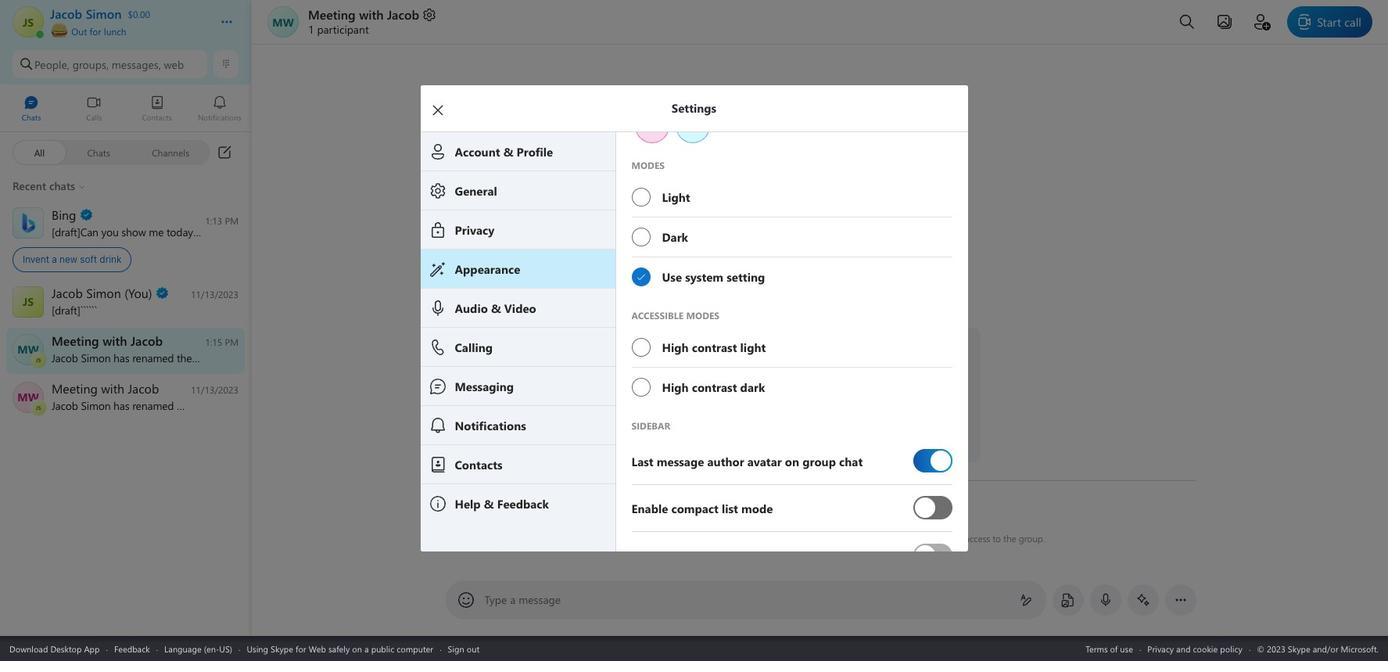 Task type: vqa. For each thing, say whether or not it's contained in the screenshot.
People,
yes



Task type: describe. For each thing, give the bounding box(es) containing it.
top
[[202, 224, 218, 239]]

1 horizontal spatial on
[[352, 643, 362, 654]]

meeting
[[308, 6, 356, 23]]

jacob for jacob simon has made the chat history visible to everyone
[[704, 501, 726, 513]]

invent a new soft drink
[[23, 253, 122, 265]]

twitter?
[[310, 224, 346, 239]]

download desktop app
[[9, 643, 100, 654]]

group.
[[1019, 532, 1045, 544]]

computer
[[397, 643, 434, 654]]

(en-
[[204, 643, 219, 654]]

show
[[121, 224, 146, 239]]

a left link.
[[807, 532, 811, 544]]

High contrast light checkbox
[[631, 327, 952, 367]]

groups,
[[72, 57, 109, 72]]

0 vertical spatial the
[[798, 501, 811, 513]]

visible
[[862, 501, 887, 513]]

topics
[[264, 224, 292, 239]]

lunch
[[104, 25, 126, 38]]

invent
[[23, 253, 49, 265]]

0 horizontal spatial on
[[294, 224, 307, 239]]

High contrast dark checkbox
[[631, 367, 952, 406]]

go
[[832, 532, 844, 544]]

policy
[[1221, 643, 1243, 654]]

[draft]can
[[52, 224, 98, 239]]

conversation
[[729, 532, 780, 544]]

chat
[[813, 501, 830, 513]]

people, groups, messages, web
[[34, 57, 184, 72]]

of
[[1111, 643, 1118, 654]]

made
[[773, 501, 795, 513]]

Dark checkbox
[[631, 217, 952, 256]]

a right the type at the bottom left
[[510, 592, 516, 607]]

[draft]`````` button
[[0, 280, 251, 326]]

out for lunch
[[69, 25, 126, 38]]

messages,
[[112, 57, 161, 72]]

1 horizontal spatial for
[[296, 643, 306, 654]]

jacob simon enabled joining this conversation using a link. go to group settings to manage access to the group.
[[596, 532, 1045, 544]]

safely
[[328, 643, 350, 654]]

chats
[[87, 146, 110, 158]]

everyone
[[900, 501, 937, 513]]

meeting with jacob button
[[308, 6, 437, 23]]

terms of use link
[[1086, 643, 1134, 654]]

out
[[467, 643, 480, 654]]

type
[[485, 592, 507, 607]]

1 horizontal spatial the
[[1003, 532, 1016, 544]]

terms of use
[[1086, 643, 1134, 654]]

with
[[359, 6, 384, 23]]

language (en-us) link
[[164, 643, 232, 654]]

terms
[[1086, 643, 1108, 654]]

history
[[832, 501, 860, 513]]

desktop
[[50, 643, 82, 654]]

simon for has made the chat history visible to everyone
[[729, 501, 754, 513]]

type a message
[[485, 592, 561, 607]]

language
[[164, 643, 202, 654]]

trending
[[221, 224, 261, 239]]

Use system setting checkbox
[[631, 257, 952, 296]]

group
[[857, 532, 882, 544]]

you
[[101, 224, 119, 239]]

web
[[164, 57, 184, 72]]



Task type: locate. For each thing, give the bounding box(es) containing it.
the left group. in the bottom of the page
[[1003, 532, 1016, 544]]

manage
[[930, 532, 962, 544]]

jacob right with
[[387, 6, 419, 23]]

Last message author avatar on group chat checkbox
[[913, 443, 952, 479]]

jacob for jacob simon enabled joining this conversation using a link. go to group settings to manage access to the group.
[[596, 532, 618, 544]]

Type a message text field
[[485, 592, 1007, 608]]

for
[[90, 25, 101, 38], [296, 643, 306, 654]]

a
[[52, 253, 57, 265], [807, 532, 811, 544], [510, 592, 516, 607], [365, 643, 369, 654]]

the left chat
[[798, 501, 811, 513]]

enabled
[[649, 532, 681, 544]]

1 vertical spatial simon
[[621, 532, 646, 544]]

using skype for web safely on a public computer link
[[247, 643, 434, 654]]

2 vertical spatial jacob
[[596, 532, 618, 544]]

the
[[798, 501, 811, 513], [1003, 532, 1016, 544]]

all
[[34, 146, 45, 158]]

meeting with jacob
[[308, 6, 419, 23]]

use
[[1121, 643, 1134, 654]]

1 vertical spatial jacob
[[704, 501, 726, 513]]

a left public
[[365, 643, 369, 654]]

Light checkbox
[[631, 177, 952, 216]]

to
[[889, 501, 897, 513], [846, 532, 855, 544], [919, 532, 928, 544], [993, 532, 1001, 544]]

jacob left enabled
[[596, 532, 618, 544]]

to right visible
[[889, 501, 897, 513]]

on
[[294, 224, 307, 239], [352, 643, 362, 654]]

this
[[713, 532, 727, 544]]

0 horizontal spatial simon
[[621, 532, 646, 544]]

web
[[309, 643, 326, 654]]

language (en-us)
[[164, 643, 232, 654]]

access
[[965, 532, 990, 544]]

settings
[[885, 532, 917, 544]]

0 vertical spatial on
[[294, 224, 307, 239]]

channels
[[152, 146, 190, 158]]

to right settings
[[919, 532, 928, 544]]

soft
[[80, 253, 97, 265]]

jacob simon has made the chat history visible to everyone
[[704, 501, 937, 513]]

for inside 'out for lunch' button
[[90, 25, 101, 38]]

download desktop app link
[[9, 643, 100, 654]]

out
[[71, 25, 87, 38]]

and
[[1177, 643, 1191, 654]]

[draft]can you show me today's top trending topics on twitter?
[[52, 224, 346, 239]]

jacob up the this
[[704, 501, 726, 513]]

a left 'new'
[[52, 253, 57, 265]]

privacy and cookie policy
[[1148, 643, 1243, 654]]

message
[[519, 592, 561, 607]]

public
[[371, 643, 394, 654]]

to right go
[[846, 532, 855, 544]]

joining
[[683, 532, 710, 544]]

using skype for web safely on a public computer
[[247, 643, 434, 654]]

link.
[[814, 532, 830, 544]]

simon for enabled joining this conversation using a link. go to group settings to manage access to the group.
[[621, 532, 646, 544]]

me
[[149, 224, 164, 239]]

simon
[[729, 501, 754, 513], [621, 532, 646, 544]]

for right out
[[90, 25, 101, 38]]

tab list
[[0, 88, 251, 131]]

people, groups, messages, web button
[[13, 50, 207, 78]]

for left web
[[296, 643, 306, 654]]

sign
[[448, 643, 465, 654]]

has
[[757, 501, 770, 513]]

0 vertical spatial for
[[90, 25, 101, 38]]

0 horizontal spatial jacob
[[387, 6, 419, 23]]

sign out
[[448, 643, 480, 654]]

using
[[247, 643, 268, 654]]

1 vertical spatial the
[[1003, 532, 1016, 544]]

0 vertical spatial simon
[[729, 501, 754, 513]]

new
[[60, 253, 77, 265]]

on right safely
[[352, 643, 362, 654]]

1 vertical spatial for
[[296, 643, 306, 654]]

0 horizontal spatial for
[[90, 25, 101, 38]]

2 horizontal spatial jacob
[[704, 501, 726, 513]]

theme dialog
[[420, 0, 992, 579]]

Enable compact list mode checkbox
[[913, 490, 952, 526]]

to right the access
[[993, 532, 1001, 544]]

[draft]``````
[[52, 302, 97, 317]]

1 vertical spatial on
[[352, 643, 362, 654]]

Show user and conversation icons checkbox
[[913, 537, 952, 573]]

today's
[[167, 224, 199, 239]]

0 vertical spatial jacob
[[387, 6, 419, 23]]

feedback link
[[114, 643, 150, 654]]

using
[[783, 532, 804, 544]]

out for lunch button
[[50, 22, 205, 38]]

on right topics
[[294, 224, 307, 239]]

1 horizontal spatial jacob
[[596, 532, 618, 544]]

1 horizontal spatial simon
[[729, 501, 754, 513]]

privacy
[[1148, 643, 1174, 654]]

privacy and cookie policy link
[[1148, 643, 1243, 654]]

people,
[[34, 57, 69, 72]]

jacob
[[387, 6, 419, 23], [704, 501, 726, 513], [596, 532, 618, 544]]

cookie
[[1193, 643, 1218, 654]]

download
[[9, 643, 48, 654]]

app
[[84, 643, 100, 654]]

feedback
[[114, 643, 150, 654]]

simon left enabled
[[621, 532, 646, 544]]

0 horizontal spatial the
[[798, 501, 811, 513]]

sign out link
[[448, 643, 480, 654]]

skype
[[271, 643, 293, 654]]

drink
[[100, 253, 122, 265]]

simon left the has
[[729, 501, 754, 513]]

us)
[[219, 643, 232, 654]]



